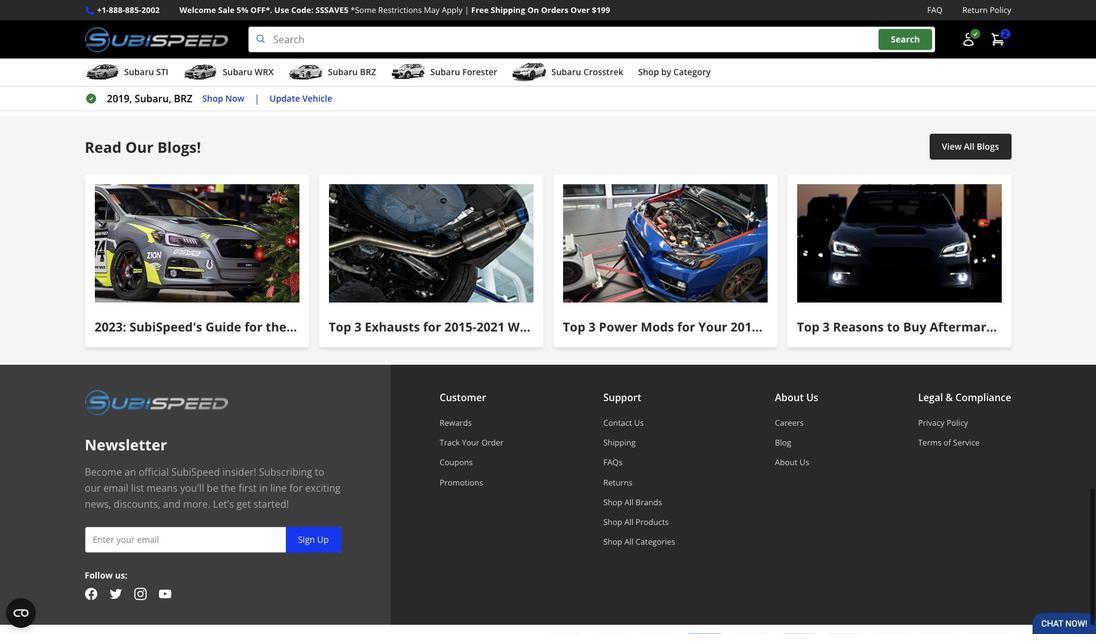 Task type: locate. For each thing, give the bounding box(es) containing it.
0 horizontal spatial policy
[[947, 417, 969, 428]]

1 horizontal spatial brz
[[360, 66, 376, 78]]

/
[[346, 25, 350, 38]]

wrx down exhaust
[[124, 25, 146, 38]]

wrx right 2015+
[[770, 319, 798, 336]]

orders
[[541, 4, 569, 15]]

top inside "link"
[[329, 319, 352, 336]]

shop by category
[[639, 66, 711, 78]]

wrx/sti exhaust image
[[329, 185, 534, 303]]

welcome sale 5% off*. use code: sssave5
[[180, 4, 349, 15]]

1 subispeed logo image from the top
[[85, 27, 228, 52]]

the right be
[[221, 481, 236, 495]]

shop left by
[[639, 66, 659, 78]]

shipping down contact in the bottom right of the page
[[604, 437, 636, 448]]

1 vertical spatial |
[[254, 92, 260, 106]]

all
[[965, 140, 975, 152], [625, 497, 634, 508], [625, 517, 634, 528], [625, 537, 634, 548]]

1 vertical spatial 2021
[[477, 319, 505, 336]]

3 left reasons on the bottom
[[823, 319, 830, 336]]

to left buy
[[888, 319, 901, 336]]

subaru down olm on the right top
[[681, 9, 715, 22]]

0 horizontal spatial brz
[[174, 92, 193, 106]]

0 vertical spatial us
[[807, 391, 819, 404]]

us down blog link
[[800, 457, 810, 468]]

all down the shop all brands
[[625, 517, 634, 528]]

intercooler
[[998, 0, 1051, 6]]

vehicle
[[303, 92, 332, 104]]

subispeed logo image down system
[[85, 27, 228, 52]]

2022- down steel
[[196, 9, 222, 22]]

update
[[270, 92, 300, 104]]

2 horizontal spatial 3
[[823, 319, 830, 336]]

all for brands
[[625, 497, 634, 508]]

for right line
[[290, 481, 303, 495]]

0 horizontal spatial the
[[221, 481, 236, 495]]

your up coupons link
[[462, 437, 480, 448]]

1 vertical spatial us
[[635, 417, 644, 428]]

subaru inside volk te37 saga hyper red 18x10 +41 5x114.3 (single wheel) - 2015-2024 subaru wrx / 2015-2021 sti
[[285, 25, 319, 38]]

0 vertical spatial your
[[699, 319, 728, 336]]

3 3 from the left
[[823, 319, 830, 336]]

1 horizontal spatial shipping
[[604, 437, 636, 448]]

wrx inside volk te37 saga hyper red 18x10 +41 5x114.3 (single wheel) - 2015-2024 subaru wrx / 2015-2021 sti
[[322, 25, 344, 38]]

- right the spats
[[806, 0, 810, 6]]

2 button
[[985, 27, 1012, 52]]

2021 down wheel)
[[378, 25, 401, 38]]

wrx/sti aftermarket light image
[[798, 185, 1002, 303]]

shop for shop all categories
[[604, 537, 623, 548]]

0 vertical spatial subispeed logo image
[[85, 27, 228, 52]]

1 horizontal spatial policy
[[991, 4, 1012, 15]]

button image
[[962, 32, 976, 47]]

1 horizontal spatial 2021
[[477, 319, 505, 336]]

2022- down 'ultrasuede'
[[538, 9, 564, 22]]

1 vertical spatial policy
[[947, 417, 969, 428]]

0 horizontal spatial shipping
[[491, 4, 526, 15]]

1 vertical spatial subispeed logo image
[[85, 390, 228, 416]]

update vehicle
[[270, 92, 332, 104]]

twitter logo image
[[109, 588, 122, 601]]

0 horizontal spatial 2021
[[378, 25, 401, 38]]

policy for return policy
[[991, 4, 1012, 15]]

view all blogs
[[943, 140, 1000, 152]]

1 horizontal spatial 2022+
[[879, 9, 907, 22]]

wrx down armrest
[[625, 9, 647, 22]]

5%
[[237, 4, 249, 15]]

2 3 from the left
[[589, 319, 596, 336]]

exhaust
[[113, 9, 150, 22]]

- inside cobb tuning 3in stainless steel vb cat back exhaust system - 2022-2023 subaru wrx
[[190, 9, 193, 22]]

Enter your email text field
[[85, 527, 341, 553]]

facebook logo image
[[85, 588, 97, 601]]

| left free
[[465, 4, 469, 15]]

top for top 3 power mods for your 2015+ wrx for under $500
[[563, 319, 586, 336]]

legal & compliance
[[919, 391, 1012, 404]]

sti down restrictions
[[403, 25, 417, 38]]

wrx left /
[[322, 25, 344, 38]]

subaru inside cobb tuning 3in stainless steel vb cat back exhaust system - 2022-2023 subaru wrx
[[87, 25, 121, 38]]

- down 'ultrasuede'
[[532, 9, 535, 22]]

- inside grimmspeed top mount intercooler - 2022+ subaru wrx
[[1053, 0, 1056, 6]]

careers link
[[775, 417, 819, 428]]

legal
[[919, 391, 944, 404]]

te37
[[308, 0, 331, 6]]

wrx/sti interior image
[[95, 185, 299, 303]]

wrx down the style
[[718, 9, 739, 22]]

*some restrictions may apply | free shipping on orders over $199
[[351, 4, 611, 15]]

0 horizontal spatial 2023
[[222, 9, 244, 22]]

red
[[393, 0, 411, 6]]

2021 inside "link"
[[477, 319, 505, 336]]

blog link
[[775, 437, 819, 448]]

the inside the become an official subispeed insider! subscribing to our email list means you'll be the first in line for exciting news, discounts, and more. let's get started!
[[221, 481, 236, 495]]

your
[[699, 319, 728, 336], [462, 437, 480, 448]]

shop down shop all products
[[604, 537, 623, 548]]

top left exhausts
[[329, 319, 352, 336]]

2 horizontal spatial 2015-
[[445, 319, 477, 336]]

about us down blog link
[[775, 457, 810, 468]]

us up shipping link
[[635, 417, 644, 428]]

shop down the shop all brands
[[604, 517, 623, 528]]

0 vertical spatial 2015-
[[399, 9, 425, 22]]

holidays
[[290, 319, 343, 336]]

| right now on the top left of page
[[254, 92, 260, 106]]

subaru forester
[[431, 66, 498, 78]]

1 2023 from the left
[[222, 9, 244, 22]]

the left holidays at bottom
[[266, 319, 287, 336]]

0 vertical spatial |
[[465, 4, 469, 15]]

get
[[237, 498, 251, 511]]

3 for power
[[589, 319, 596, 336]]

brz right subaru,
[[174, 92, 193, 106]]

0 vertical spatial shipping
[[491, 4, 526, 15]]

0 vertical spatial policy
[[991, 4, 1012, 15]]

yo
[[1085, 319, 1097, 336]]

0 vertical spatial 2021
[[378, 25, 401, 38]]

3 left power
[[589, 319, 596, 336]]

1 horizontal spatial 2023
[[564, 9, 586, 22]]

1 horizontal spatial 3
[[589, 319, 596, 336]]

subaru up now on the top left of page
[[223, 66, 253, 78]]

2 vertical spatial us
[[800, 457, 810, 468]]

to up exciting
[[315, 465, 324, 479]]

2
[[1003, 28, 1008, 40]]

2 vertical spatial 2015-
[[445, 319, 477, 336]]

0 horizontal spatial to
[[315, 465, 324, 479]]

about us up "careers" link
[[775, 391, 819, 404]]

top right faq
[[944, 0, 961, 6]]

top left under
[[798, 319, 820, 336]]

- inside subaru ultrasuede center armrest extension - 2022-2023 subaru wrx
[[532, 9, 535, 22]]

2 2022- from the left
[[538, 9, 564, 22]]

0 vertical spatial about
[[775, 391, 804, 404]]

1 vertical spatial sti
[[156, 66, 169, 78]]

center
[[575, 0, 607, 6]]

1 vertical spatial about us
[[775, 457, 810, 468]]

2 about from the top
[[775, 457, 798, 468]]

brz left 'a subaru forester thumbnail image'
[[360, 66, 376, 78]]

2019,
[[107, 92, 132, 106]]

wrx inside dropdown button
[[255, 66, 274, 78]]

top 3 power mods for your 2015+ wrx for under $500
[[563, 319, 892, 336]]

policy up 2
[[991, 4, 1012, 15]]

coupons link
[[440, 457, 504, 468]]

policy for privacy policy
[[947, 417, 969, 428]]

1 vertical spatial 2015-
[[353, 25, 378, 38]]

top 3 exhausts for 2015-2021 wrx/sti link
[[319, 175, 560, 348]]

subaru wrx button
[[183, 61, 274, 86]]

1 vertical spatial 2022+
[[879, 9, 907, 22]]

1 horizontal spatial sti
[[403, 25, 417, 38]]

1 horizontal spatial 2022-
[[538, 9, 564, 22]]

your left 2015+
[[699, 319, 728, 336]]

tuning
[[117, 0, 149, 6]]

faqs link
[[604, 457, 676, 468]]

paypal image
[[827, 633, 864, 634]]

all right the view at the right of the page
[[965, 140, 975, 152]]

1 horizontal spatial your
[[699, 319, 728, 336]]

+1-888-885-2002
[[97, 4, 160, 15]]

reasons
[[834, 319, 884, 336]]

to
[[888, 319, 901, 336], [315, 465, 324, 479]]

shop all categories link
[[604, 537, 676, 548]]

all inside 'link'
[[965, 140, 975, 152]]

all left brands
[[625, 497, 634, 508]]

1 3 from the left
[[355, 319, 362, 336]]

instagram logo image
[[134, 588, 146, 601]]

1 horizontal spatial the
[[266, 319, 287, 336]]

0 vertical spatial to
[[888, 319, 901, 336]]

extension
[[483, 9, 530, 22]]

a subaru forester thumbnail image image
[[391, 63, 426, 81]]

subscribing
[[259, 465, 312, 479]]

$500
[[864, 319, 892, 336]]

shoppay image
[[780, 633, 817, 634]]

0 vertical spatial about us
[[775, 391, 819, 404]]

back
[[87, 9, 110, 22]]

sign up button
[[286, 527, 341, 553]]

a subaru brz thumbnail image image
[[289, 63, 323, 81]]

subaru up extension
[[483, 0, 517, 6]]

crosstrek
[[584, 66, 624, 78]]

2022+
[[812, 0, 840, 6], [879, 9, 907, 22]]

youtube logo image
[[159, 588, 171, 601]]

terms of service
[[919, 437, 980, 448]]

all down shop all products
[[625, 537, 634, 548]]

0 horizontal spatial sti
[[156, 66, 169, 78]]

2015- inside "link"
[[445, 319, 477, 336]]

2021 left the wrx/sti
[[477, 319, 505, 336]]

2022+ right the spats
[[812, 0, 840, 6]]

subaru down "5x114.3"
[[285, 25, 319, 38]]

your inside top 3 power mods for your 2015+ wrx for under $500 link
[[699, 319, 728, 336]]

grimmspeed
[[879, 0, 941, 6]]

1 vertical spatial the
[[221, 481, 236, 495]]

shop left now on the top left of page
[[202, 92, 223, 104]]

stainless
[[169, 0, 211, 6]]

sti up subaru,
[[156, 66, 169, 78]]

top 3 reasons to buy aftermarket lighting for yo
[[798, 319, 1097, 336]]

about down blog
[[775, 457, 798, 468]]

grimmspeed top mount intercooler - 2022+ subaru wrx
[[879, 0, 1056, 22]]

for left under
[[801, 319, 819, 336]]

888-
[[109, 4, 125, 15]]

0 vertical spatial brz
[[360, 66, 376, 78]]

subaru inside "olm s style cf rear spats - 2022+ subaru wrx"
[[681, 9, 715, 22]]

become
[[85, 465, 122, 479]]

- down red
[[393, 9, 397, 22]]

0 horizontal spatial 3
[[355, 319, 362, 336]]

privacy policy
[[919, 417, 969, 428]]

2023 inside subaru ultrasuede center armrest extension - 2022-2023 subaru wrx
[[564, 9, 586, 22]]

2022+ inside grimmspeed top mount intercooler - 2022+ subaru wrx
[[879, 9, 907, 22]]

0 horizontal spatial 2022+
[[812, 0, 840, 6]]

2023 down center
[[564, 9, 586, 22]]

shipping link
[[604, 437, 676, 448]]

faq
[[928, 4, 943, 15]]

1 vertical spatial about
[[775, 457, 798, 468]]

googlepay image
[[874, 633, 911, 634]]

privacy policy link
[[919, 417, 1012, 428]]

- down stainless
[[190, 9, 193, 22]]

about us
[[775, 391, 819, 404], [775, 457, 810, 468]]

in
[[259, 481, 268, 495]]

2023
[[222, 9, 244, 22], [564, 9, 586, 22]]

0 vertical spatial sti
[[403, 25, 417, 38]]

2022+ down grimmspeed
[[879, 9, 907, 22]]

subispeed
[[171, 465, 220, 479]]

$1,450.00
[[87, 46, 127, 58]]

3 for exhausts
[[355, 319, 362, 336]]

2015-
[[399, 9, 425, 22], [353, 25, 378, 38], [445, 319, 477, 336]]

shop inside dropdown button
[[639, 66, 659, 78]]

shop
[[639, 66, 659, 78], [202, 92, 223, 104], [604, 497, 623, 508], [604, 517, 623, 528], [604, 537, 623, 548]]

shop for shop by category
[[639, 66, 659, 78]]

subaru inside grimmspeed top mount intercooler - 2022+ subaru wrx
[[910, 9, 944, 22]]

search
[[892, 34, 921, 45]]

cobb
[[87, 0, 114, 6]]

3 left exhausts
[[355, 319, 362, 336]]

wheel)
[[358, 9, 391, 22]]

email
[[103, 481, 128, 495]]

blog
[[775, 437, 792, 448]]

- right intercooler
[[1053, 0, 1056, 6]]

subispeed logo image up newsletter
[[85, 390, 228, 416]]

shop down returns
[[604, 497, 623, 508]]

coupons
[[440, 457, 473, 468]]

us up "careers" link
[[807, 391, 819, 404]]

wrx
[[625, 9, 647, 22], [718, 9, 739, 22], [946, 9, 968, 22], [124, 25, 146, 38], [322, 25, 344, 38], [255, 66, 274, 78], [770, 319, 798, 336]]

subaru down back
[[87, 25, 121, 38]]

18x10
[[413, 0, 441, 6]]

0 vertical spatial 2022+
[[812, 0, 840, 6]]

sti inside dropdown button
[[156, 66, 169, 78]]

2023 down steel
[[222, 9, 244, 22]]

policy up the terms of service link
[[947, 417, 969, 428]]

wrx inside subaru ultrasuede center armrest extension - 2022-2023 subaru wrx
[[625, 9, 647, 22]]

for inside "link"
[[423, 319, 441, 336]]

a subaru wrx thumbnail image image
[[183, 63, 218, 81]]

top right the wrx/sti
[[563, 319, 586, 336]]

1 2022- from the left
[[196, 9, 222, 22]]

2022+ inside "olm s style cf rear spats - 2022+ subaru wrx"
[[812, 0, 840, 6]]

cf
[[739, 0, 751, 6]]

*some
[[351, 4, 376, 15]]

wrx up update
[[255, 66, 274, 78]]

subaru left crosstrek
[[552, 66, 582, 78]]

0 horizontal spatial 2022-
[[196, 9, 222, 22]]

for right exhausts
[[423, 319, 441, 336]]

us for the about us link
[[800, 457, 810, 468]]

subaru up 2019, subaru, brz
[[124, 66, 154, 78]]

2022- inside cobb tuning 3in stainless steel vb cat back exhaust system - 2022-2023 subaru wrx
[[196, 9, 222, 22]]

us
[[807, 391, 819, 404], [635, 417, 644, 428], [800, 457, 810, 468]]

about up careers on the right of the page
[[775, 391, 804, 404]]

exhausts
[[365, 319, 420, 336]]

cobb tuning 3in stainless steel vb cat back exhaust system - 2022-2023 subaru wrx
[[87, 0, 271, 38]]

subispeed logo image
[[85, 27, 228, 52], [85, 390, 228, 416]]

top
[[944, 0, 961, 6], [329, 319, 352, 336], [563, 319, 586, 336], [798, 319, 820, 336]]

for right mods
[[678, 319, 696, 336]]

subaru down grimmspeed
[[910, 9, 944, 22]]

exciting
[[305, 481, 341, 495]]

2 2023 from the left
[[564, 9, 586, 22]]

olm
[[681, 0, 703, 6]]

shop all brands link
[[604, 497, 676, 508]]

subaru up vehicle at left
[[328, 66, 358, 78]]

1 vertical spatial your
[[462, 437, 480, 448]]

contact us
[[604, 417, 644, 428]]

1 vertical spatial to
[[315, 465, 324, 479]]

off*.
[[251, 4, 273, 15]]

wrx right faq link
[[946, 9, 968, 22]]

track
[[440, 437, 460, 448]]

shipping left on
[[491, 4, 526, 15]]

3 inside "link"
[[355, 319, 362, 336]]

0 horizontal spatial your
[[462, 437, 480, 448]]

rewards link
[[440, 417, 504, 428]]

2 subispeed logo image from the top
[[85, 390, 228, 416]]



Task type: describe. For each thing, give the bounding box(es) containing it.
discounts,
[[114, 498, 161, 511]]

1 about us from the top
[[775, 391, 819, 404]]

let's
[[213, 498, 234, 511]]

3in
[[152, 0, 167, 6]]

privacy
[[919, 417, 945, 428]]

wrx/sti
[[508, 319, 560, 336]]

0 vertical spatial the
[[266, 319, 287, 336]]

about us link
[[775, 457, 819, 468]]

wrx inside "olm s style cf rear spats - 2022+ subaru wrx"
[[718, 9, 739, 22]]

on
[[528, 4, 539, 15]]

forester
[[463, 66, 498, 78]]

olm s style cf rear spats - 2022+ subaru wrx
[[681, 0, 840, 22]]

wrx/sti engine bay image
[[563, 185, 768, 303]]

1 horizontal spatial 2015-
[[399, 9, 425, 22]]

guide
[[206, 319, 241, 336]]

1 horizontal spatial |
[[465, 4, 469, 15]]

all for blogs
[[965, 140, 975, 152]]

2 about us from the top
[[775, 457, 810, 468]]

top inside grimmspeed top mount intercooler - 2022+ subaru wrx
[[944, 0, 961, 6]]

1 vertical spatial brz
[[174, 92, 193, 106]]

shop by category button
[[639, 61, 711, 86]]

subaru inside dropdown button
[[124, 66, 154, 78]]

2023 inside cobb tuning 3in stainless steel vb cat back exhaust system - 2022-2023 subaru wrx
[[222, 9, 244, 22]]

return policy
[[963, 4, 1012, 15]]

top for top 3 exhausts for 2015-2021 wrx/sti
[[329, 319, 352, 336]]

us for contact us link
[[635, 417, 644, 428]]

sale
[[218, 4, 235, 15]]

3 for reasons
[[823, 319, 830, 336]]

subaru crosstrek button
[[512, 61, 624, 86]]

up
[[317, 534, 329, 546]]

1 about from the top
[[775, 391, 804, 404]]

lighting
[[1011, 319, 1061, 336]]

products
[[636, 517, 669, 528]]

shop for shop now
[[202, 92, 223, 104]]

use
[[275, 4, 289, 15]]

our
[[125, 137, 154, 157]]

read
[[85, 137, 122, 157]]

(single
[[324, 9, 356, 22]]

1 horizontal spatial to
[[888, 319, 901, 336]]

885-
[[125, 4, 142, 15]]

all for products
[[625, 517, 634, 528]]

2024
[[425, 9, 448, 22]]

style
[[714, 0, 737, 6]]

insider!
[[223, 465, 257, 479]]

support
[[604, 391, 642, 404]]

news,
[[85, 498, 111, 511]]

subaru sti button
[[85, 61, 169, 86]]

restrictions
[[378, 4, 422, 15]]

$899.00
[[879, 46, 911, 58]]

rewards
[[440, 417, 472, 428]]

2002
[[142, 4, 160, 15]]

wrx inside grimmspeed top mount intercooler - 2022+ subaru wrx
[[946, 9, 968, 22]]

and
[[163, 498, 181, 511]]

shop all products
[[604, 517, 669, 528]]

$925.00
[[285, 46, 317, 58]]

shop for shop all products
[[604, 517, 623, 528]]

- inside volk te37 saga hyper red 18x10 +41 5x114.3 (single wheel) - 2015-2024 subaru wrx / 2015-2021 sti
[[393, 9, 397, 22]]

for inside the become an official subispeed insider! subscribing to our email list means you'll be the first in line for exciting news, discounts, and more. let's get started!
[[290, 481, 303, 495]]

to inside the become an official subispeed insider! subscribing to our email list means you'll be the first in line for exciting news, discounts, and more. let's get started!
[[315, 465, 324, 479]]

brands
[[636, 497, 663, 508]]

venmo image
[[921, 633, 958, 634]]

subaru brz button
[[289, 61, 376, 86]]

return policy link
[[963, 4, 1012, 17]]

steel
[[214, 0, 237, 6]]

returns
[[604, 477, 633, 488]]

shop now link
[[202, 92, 245, 106]]

open widget image
[[6, 599, 36, 628]]

become an official subispeed insider! subscribing to our email list means you'll be the first in line for exciting news, discounts, and more. let's get started!
[[85, 465, 341, 511]]

subaru wrx
[[223, 66, 274, 78]]

of
[[944, 437, 952, 448]]

careers
[[775, 417, 804, 428]]

blogs
[[977, 140, 1000, 152]]

subaru sti
[[124, 66, 169, 78]]

- inside "olm s style cf rear spats - 2022+ subaru wrx"
[[806, 0, 810, 6]]

mount
[[964, 0, 995, 6]]

a subaru crosstrek thumbnail image image
[[512, 63, 547, 81]]

subaru ultrasuede center armrest extension - 2022-2023 subaru wrx
[[483, 0, 648, 22]]

top for top 3 reasons to buy aftermarket lighting for yo
[[798, 319, 820, 336]]

system
[[153, 9, 188, 22]]

hyper
[[361, 0, 390, 6]]

2023: subispeed's guide for the holidays link
[[85, 175, 343, 348]]

search button
[[879, 29, 933, 50]]

&
[[946, 391, 954, 404]]

mods
[[641, 319, 674, 336]]

compliance
[[956, 391, 1012, 404]]

subaru left forester
[[431, 66, 460, 78]]

categories
[[636, 537, 676, 548]]

service
[[954, 437, 980, 448]]

view
[[943, 140, 962, 152]]

over
[[571, 4, 590, 15]]

0 horizontal spatial 2015-
[[353, 25, 378, 38]]

2023:
[[95, 319, 126, 336]]

shop for shop all brands
[[604, 497, 623, 508]]

2022- inside subaru ultrasuede center armrest extension - 2022-2023 subaru wrx
[[538, 9, 564, 22]]

2023: subispeed's guide for the holidays
[[95, 319, 343, 336]]

0 horizontal spatial |
[[254, 92, 260, 106]]

subaru crosstrek
[[552, 66, 624, 78]]

official
[[139, 465, 169, 479]]

sti inside volk te37 saga hyper red 18x10 +41 5x114.3 (single wheel) - 2015-2024 subaru wrx / 2015-2021 sti
[[403, 25, 417, 38]]

search input field
[[248, 27, 936, 52]]

volk te37 saga hyper red 18x10 +41 5x114.3 (single wheel) - 2015-2024 subaru wrx / 2015-2021 sti
[[285, 0, 461, 38]]

saga
[[333, 0, 359, 6]]

wrx inside cobb tuning 3in stainless steel vb cat back exhaust system - 2022-2023 subaru wrx
[[124, 25, 146, 38]]

subaru down center
[[589, 9, 623, 22]]

+1-888-885-2002 link
[[97, 4, 160, 17]]

for left yo at the right bottom
[[1064, 319, 1082, 336]]

contact us link
[[604, 417, 676, 428]]

5x114.3
[[285, 9, 321, 22]]

now
[[226, 92, 245, 104]]

promotions
[[440, 477, 484, 488]]

more.
[[183, 498, 211, 511]]

a subaru sti thumbnail image image
[[85, 63, 119, 81]]

ultrasuede
[[520, 0, 572, 6]]

1 vertical spatial shipping
[[604, 437, 636, 448]]

2021 inside volk te37 saga hyper red 18x10 +41 5x114.3 (single wheel) - 2015-2024 subaru wrx / 2015-2021 sti
[[378, 25, 401, 38]]

track your order link
[[440, 437, 504, 448]]

all for categories
[[625, 537, 634, 548]]

for right guide
[[245, 319, 263, 336]]

brz inside dropdown button
[[360, 66, 376, 78]]

follow us:
[[85, 570, 128, 581]]



Task type: vqa. For each thing, say whether or not it's contained in the screenshot.
the top Shipping
yes



